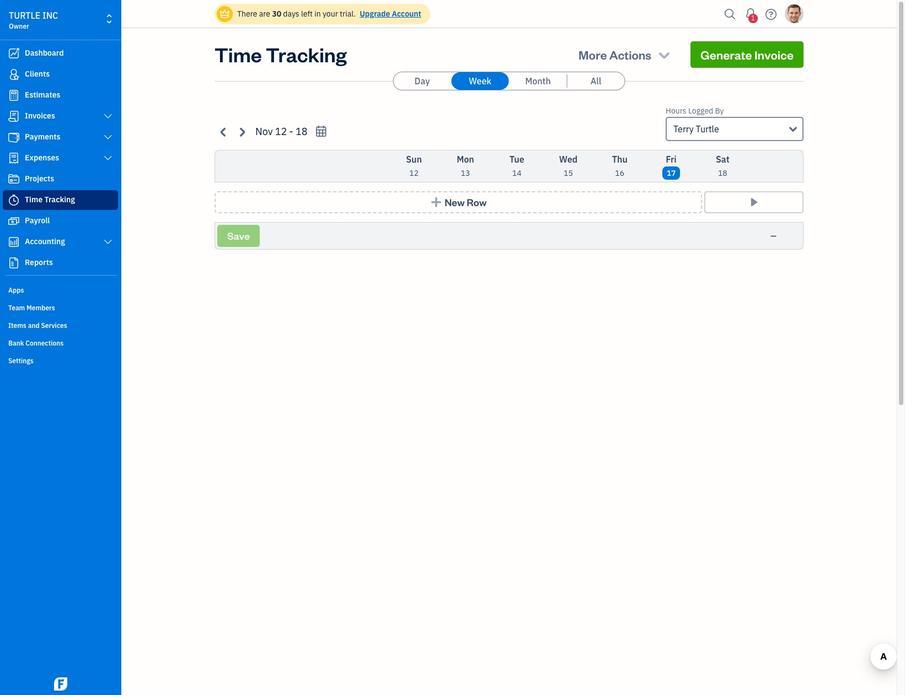 Task type: vqa. For each thing, say whether or not it's contained in the screenshot.
bottommost 12
yes



Task type: locate. For each thing, give the bounding box(es) containing it.
1 vertical spatial 18
[[718, 168, 728, 178]]

team members link
[[3, 300, 118, 316]]

1 horizontal spatial 12
[[410, 168, 419, 178]]

time right timer icon
[[25, 195, 43, 205]]

time down there
[[215, 41, 262, 67]]

reports
[[25, 258, 53, 268]]

timer image
[[7, 195, 20, 206]]

chevron large down image inside the accounting link
[[103, 238, 113, 247]]

row
[[467, 196, 487, 209]]

—
[[771, 231, 777, 241]]

14
[[512, 168, 522, 178]]

estimate image
[[7, 90, 20, 101]]

tracking down left
[[266, 41, 347, 67]]

estimates
[[25, 90, 60, 100]]

1 vertical spatial time tracking
[[25, 195, 75, 205]]

chevron large down image for accounting
[[103, 238, 113, 247]]

wed 15
[[559, 154, 578, 178]]

time tracking inside 'link'
[[25, 195, 75, 205]]

team
[[8, 304, 25, 312]]

12 left -
[[275, 125, 287, 138]]

clients link
[[3, 65, 118, 84]]

inc
[[42, 10, 58, 21]]

tracking
[[266, 41, 347, 67], [44, 195, 75, 205]]

time tracking down 'projects' link
[[25, 195, 75, 205]]

plus image
[[430, 197, 443, 208]]

tracking inside 'link'
[[44, 195, 75, 205]]

time tracking
[[215, 41, 347, 67], [25, 195, 75, 205]]

chevron large down image
[[103, 112, 113, 121], [103, 133, 113, 142], [103, 154, 113, 163], [103, 238, 113, 247]]

services
[[41, 322, 67, 330]]

12 for nov
[[275, 125, 287, 138]]

0 horizontal spatial 18
[[296, 125, 308, 138]]

0 vertical spatial tracking
[[266, 41, 347, 67]]

0 horizontal spatial 12
[[275, 125, 287, 138]]

estimates link
[[3, 86, 118, 105]]

0 vertical spatial time tracking
[[215, 41, 347, 67]]

0 vertical spatial time
[[215, 41, 262, 67]]

accounting
[[25, 237, 65, 247]]

chart image
[[7, 237, 20, 248]]

chevron large down image down payroll "link" at the left of page
[[103, 238, 113, 247]]

4 chevron large down image from the top
[[103, 238, 113, 247]]

0 horizontal spatial tracking
[[44, 195, 75, 205]]

1 chevron large down image from the top
[[103, 112, 113, 121]]

12 inside sun 12
[[410, 168, 419, 178]]

items and services link
[[3, 317, 118, 334]]

18 down sat
[[718, 168, 728, 178]]

time tracking link
[[3, 190, 118, 210]]

invoices link
[[3, 106, 118, 126]]

dashboard image
[[7, 48, 20, 59]]

chevron large down image down payments 'link'
[[103, 154, 113, 163]]

nov
[[255, 125, 273, 138]]

hours logged by
[[666, 106, 724, 116]]

sat 18
[[716, 154, 730, 178]]

more
[[579, 47, 607, 62]]

3 chevron large down image from the top
[[103, 154, 113, 163]]

generate invoice
[[701, 47, 794, 62]]

thu
[[612, 154, 628, 165]]

1 vertical spatial time
[[25, 195, 43, 205]]

18
[[296, 125, 308, 138], [718, 168, 728, 178]]

time tracking down 30
[[215, 41, 347, 67]]

12 down sun
[[410, 168, 419, 178]]

0 vertical spatial 12
[[275, 125, 287, 138]]

chevron large down image for payments
[[103, 133, 113, 142]]

expenses link
[[3, 148, 118, 168]]

main element
[[0, 0, 149, 696]]

0 horizontal spatial time
[[25, 195, 43, 205]]

week link
[[452, 72, 509, 90]]

0 vertical spatial 18
[[296, 125, 308, 138]]

more actions button
[[569, 41, 682, 68]]

left
[[301, 9, 313, 19]]

fri
[[666, 154, 677, 165]]

12
[[275, 125, 287, 138], [410, 168, 419, 178]]

chevron large down image for expenses
[[103, 154, 113, 163]]

invoice image
[[7, 111, 20, 122]]

new
[[445, 196, 465, 209]]

by
[[715, 106, 724, 116]]

1 horizontal spatial 18
[[718, 168, 728, 178]]

tracking down 'projects' link
[[44, 195, 75, 205]]

accounting link
[[3, 232, 118, 252]]

18 right -
[[296, 125, 308, 138]]

1 horizontal spatial time
[[215, 41, 262, 67]]

report image
[[7, 258, 20, 269]]

project image
[[7, 174, 20, 185]]

invoice
[[755, 47, 794, 62]]

1 vertical spatial tracking
[[44, 195, 75, 205]]

account
[[392, 9, 421, 19]]

chevron large down image inside payments 'link'
[[103, 133, 113, 142]]

money image
[[7, 216, 20, 227]]

chevron large down image down the invoices link
[[103, 133, 113, 142]]

fri 17
[[666, 154, 677, 178]]

actions
[[610, 47, 652, 62]]

chevrondown image
[[657, 47, 672, 62]]

2 chevron large down image from the top
[[103, 133, 113, 142]]

30
[[272, 9, 281, 19]]

terry turtle button
[[666, 117, 804, 141]]

apps link
[[3, 282, 118, 299]]

1
[[751, 14, 755, 22]]

chevron large down image up payments 'link'
[[103, 112, 113, 121]]

chevron large down image inside the invoices link
[[103, 112, 113, 121]]

days
[[283, 9, 299, 19]]

start timer image
[[748, 197, 761, 208]]

1 vertical spatial 12
[[410, 168, 419, 178]]

next week image
[[236, 126, 248, 138]]

new row button
[[215, 191, 702, 214]]

12 for sun
[[410, 168, 419, 178]]

terry
[[674, 124, 694, 135]]

previous week image
[[217, 126, 230, 138]]

0 horizontal spatial time tracking
[[25, 195, 75, 205]]

week
[[469, 76, 492, 87]]

day
[[415, 76, 430, 87]]

month
[[525, 76, 551, 87]]



Task type: describe. For each thing, give the bounding box(es) containing it.
freshbooks image
[[52, 678, 70, 691]]

generate
[[701, 47, 752, 62]]

15
[[564, 168, 573, 178]]

1 horizontal spatial tracking
[[266, 41, 347, 67]]

your
[[323, 9, 338, 19]]

tue 14
[[510, 154, 525, 178]]

clients
[[25, 69, 50, 79]]

all
[[591, 76, 602, 87]]

1 button
[[742, 3, 760, 25]]

1 horizontal spatial time tracking
[[215, 41, 347, 67]]

13
[[461, 168, 470, 178]]

go to help image
[[763, 6, 780, 22]]

turtle
[[9, 10, 40, 21]]

wed
[[559, 154, 578, 165]]

trial.
[[340, 9, 356, 19]]

17
[[667, 168, 676, 178]]

expenses
[[25, 153, 59, 163]]

turtle
[[696, 124, 719, 135]]

client image
[[7, 69, 20, 80]]

16
[[615, 168, 625, 178]]

payments
[[25, 132, 60, 142]]

-
[[289, 125, 293, 138]]

upgrade account link
[[358, 9, 421, 19]]

logged
[[689, 106, 714, 116]]

sun 12
[[406, 154, 422, 178]]

team members
[[8, 304, 55, 312]]

thu 16
[[612, 154, 628, 178]]

crown image
[[219, 8, 231, 20]]

reports link
[[3, 253, 118, 273]]

connections
[[26, 339, 64, 348]]

more actions
[[579, 47, 652, 62]]

items and services
[[8, 322, 67, 330]]

turtle inc owner
[[9, 10, 58, 30]]

are
[[259, 9, 270, 19]]

month link
[[510, 72, 567, 90]]

time inside time tracking 'link'
[[25, 195, 43, 205]]

mon
[[457, 154, 474, 165]]

upgrade
[[360, 9, 390, 19]]

in
[[315, 9, 321, 19]]

dashboard
[[25, 48, 64, 58]]

terry turtle
[[674, 124, 719, 135]]

tue
[[510, 154, 525, 165]]

projects
[[25, 174, 54, 184]]

expense image
[[7, 153, 20, 164]]

search image
[[722, 6, 739, 22]]

dashboard link
[[3, 44, 118, 63]]

items
[[8, 322, 26, 330]]

sat
[[716, 154, 730, 165]]

bank
[[8, 339, 24, 348]]

settings
[[8, 357, 34, 365]]

and
[[28, 322, 40, 330]]

projects link
[[3, 169, 118, 189]]

nov 12 - 18
[[255, 125, 308, 138]]

there are 30 days left in your trial. upgrade account
[[237, 9, 421, 19]]

members
[[27, 304, 55, 312]]

payroll link
[[3, 211, 118, 231]]

settings link
[[3, 353, 118, 369]]

payment image
[[7, 132, 20, 143]]

day link
[[394, 72, 451, 90]]

there
[[237, 9, 257, 19]]

new row
[[445, 196, 487, 209]]

payments link
[[3, 127, 118, 147]]

payroll
[[25, 216, 50, 226]]

all link
[[568, 72, 625, 90]]

18 inside sat 18
[[718, 168, 728, 178]]

sun
[[406, 154, 422, 165]]

bank connections link
[[3, 335, 118, 351]]

hours
[[666, 106, 687, 116]]

invoices
[[25, 111, 55, 121]]

owner
[[9, 22, 29, 30]]

choose a date image
[[315, 125, 328, 138]]

bank connections
[[8, 339, 64, 348]]

mon 13
[[457, 154, 474, 178]]

apps
[[8, 286, 24, 295]]

chevron large down image for invoices
[[103, 112, 113, 121]]

generate invoice button
[[691, 41, 804, 68]]



